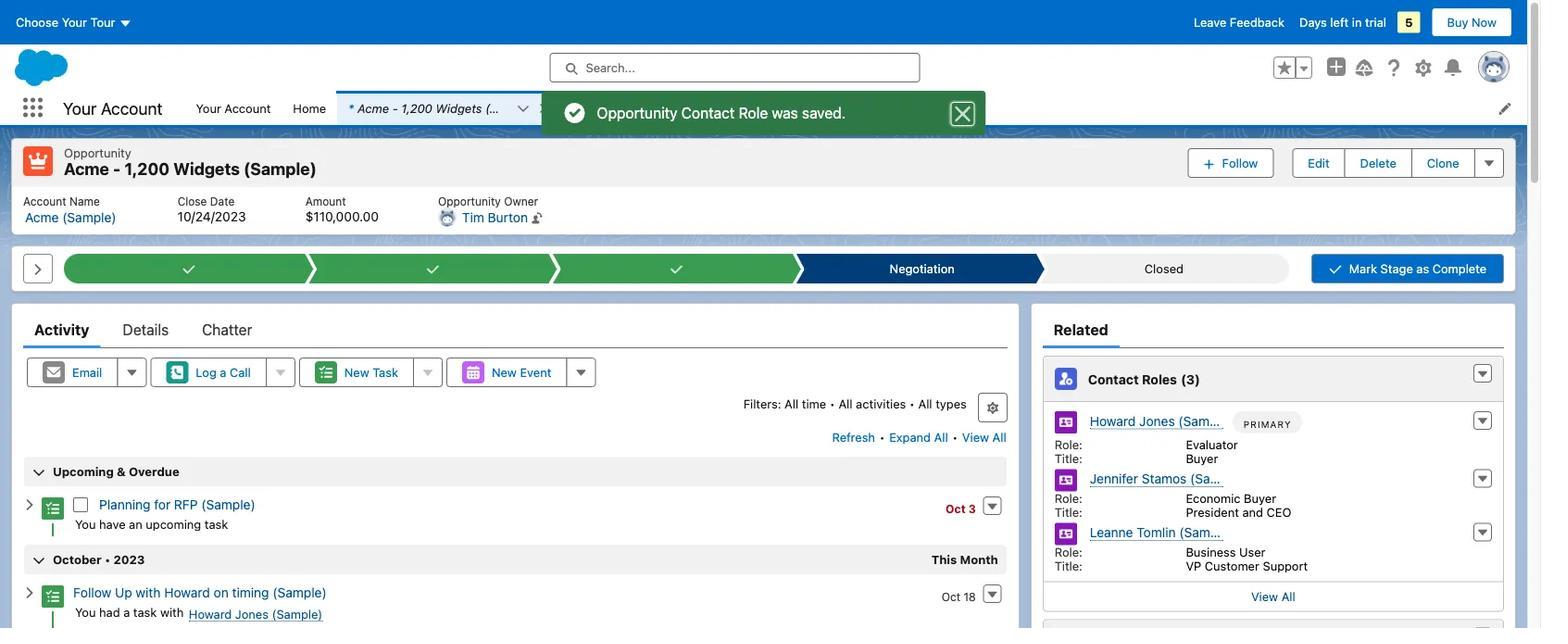 Task type: locate. For each thing, give the bounding box(es) containing it.
1 text default image from the top
[[23, 498, 36, 511]]

1 horizontal spatial -
[[392, 101, 398, 115]]

1 vertical spatial a
[[123, 605, 130, 619]]

a inside button
[[220, 365, 226, 379]]

view down types
[[962, 430, 989, 444]]

- up the account name acme (sample)
[[113, 159, 121, 179]]

with right the up
[[136, 585, 161, 601]]

new left 'task'
[[344, 365, 369, 379]]

log a call button
[[150, 358, 267, 387]]

1 horizontal spatial text default image
[[538, 102, 551, 115]]

trial
[[1365, 15, 1387, 29]]

1 task image from the top
[[42, 498, 64, 520]]

• left expand
[[880, 430, 885, 444]]

1 horizontal spatial your account
[[196, 101, 271, 115]]

0 vertical spatial you
[[75, 517, 96, 531]]

3 title: from the top
[[1055, 559, 1083, 573]]

0 vertical spatial text default image
[[23, 498, 36, 511]]

oct left 18
[[942, 590, 961, 603]]

contact roles element
[[1043, 356, 1504, 612]]

1 horizontal spatial view all link
[[1044, 581, 1503, 611]]

oct
[[946, 502, 966, 515], [942, 590, 961, 603]]

howard jones (sample) link down roles
[[1090, 413, 1233, 429]]

up
[[115, 585, 132, 601]]

0 vertical spatial jones
[[1139, 413, 1175, 428]]

•
[[830, 396, 835, 410], [910, 396, 915, 410], [880, 430, 885, 444], [952, 430, 958, 444], [105, 553, 110, 566]]

acme down the opportunity icon
[[25, 210, 59, 225]]

opportunity down search...
[[597, 104, 678, 122]]

all down support
[[1282, 590, 1296, 603]]

0 vertical spatial with
[[136, 585, 161, 601]]

and
[[1243, 505, 1264, 519]]

refresh • expand all • view all
[[832, 430, 1007, 444]]

overdue
[[129, 465, 179, 478]]

call
[[230, 365, 251, 379]]

contact left roles
[[1088, 371, 1139, 387]]

text default image for you had a task with
[[23, 586, 36, 599]]

18
[[964, 590, 976, 603]]

1 horizontal spatial view
[[1251, 590, 1278, 603]]

vp customer support
[[1186, 559, 1308, 573]]

list containing your account
[[185, 91, 1527, 125]]

0 vertical spatial follow
[[1222, 156, 1258, 170]]

view up products element
[[1251, 590, 1278, 603]]

1 vertical spatial jones
[[235, 607, 269, 621]]

|
[[539, 101, 544, 115]]

oct for you have an upcoming task
[[946, 502, 966, 515]]

acme inside the account name acme (sample)
[[25, 210, 59, 225]]

you for you had a task with howard jones (sample)
[[75, 605, 96, 619]]

oct 18
[[942, 590, 976, 603]]

jennifer stamos (sample) link
[[1090, 471, 1245, 487]]

2 vertical spatial acme
[[25, 210, 59, 225]]

you inside you had a task with howard jones (sample)
[[75, 605, 96, 619]]

1 horizontal spatial a
[[220, 365, 226, 379]]

1 horizontal spatial contact
[[1088, 371, 1139, 387]]

a inside you had a task with howard jones (sample)
[[123, 605, 130, 619]]

list item
[[337, 91, 615, 125]]

1 vertical spatial list
[[12, 187, 1515, 234]]

closed link
[[1048, 254, 1280, 283]]

1,200 for acme - 1,200 widgets (sample)
[[125, 159, 170, 179]]

acme (sample) link
[[25, 210, 116, 226]]

1 horizontal spatial new
[[492, 365, 517, 379]]

1,200 inside the opportunity acme - 1,200 widgets (sample)
[[125, 159, 170, 179]]

opportunity inside the opportunity acme - 1,200 widgets (sample)
[[64, 145, 131, 159]]

had
[[99, 605, 120, 619]]

list
[[185, 91, 1527, 125], [12, 187, 1515, 234]]

2 contact image from the top
[[1055, 523, 1077, 545]]

leave
[[1194, 15, 1227, 29]]

1 contact image from the top
[[1055, 469, 1077, 491]]

new left event
[[492, 365, 517, 379]]

0 vertical spatial -
[[392, 101, 398, 115]]

your account down tour
[[63, 98, 163, 118]]

1 vertical spatial oct
[[942, 590, 961, 603]]

tab list containing activity
[[23, 311, 1008, 348]]

1 vertical spatial widgets
[[173, 159, 240, 179]]

howard right contact icon
[[1090, 413, 1136, 428]]

0 horizontal spatial -
[[113, 159, 121, 179]]

0 horizontal spatial text default image
[[517, 102, 530, 115]]

*
[[348, 101, 354, 115]]

title:
[[1055, 452, 1083, 465], [1055, 505, 1083, 519], [1055, 559, 1083, 573]]

upcoming & overdue button
[[24, 457, 1007, 486]]

2 title: from the top
[[1055, 505, 1083, 519]]

task image for you had a task with
[[42, 586, 64, 608]]

tab list
[[23, 311, 1008, 348]]

1,200 for acme - 1,200 widgets (sample) | opportunity
[[401, 101, 432, 115]]

task image
[[42, 498, 64, 520], [42, 586, 64, 608]]

follow left edit button
[[1222, 156, 1258, 170]]

contact image left "leanne" in the right bottom of the page
[[1055, 523, 1077, 545]]

0 vertical spatial acme
[[358, 101, 389, 115]]

email
[[72, 365, 102, 379]]

0 vertical spatial list
[[185, 91, 1527, 125]]

0 horizontal spatial jones
[[235, 607, 269, 621]]

president and ceo
[[1186, 505, 1292, 519]]

opportunity up tim
[[438, 195, 501, 207]]

1 you from the top
[[75, 517, 96, 531]]

0 horizontal spatial task
[[133, 605, 157, 619]]

follow up with howard on timing (sample) link
[[73, 585, 327, 601]]

contact
[[682, 104, 735, 122], [1088, 371, 1139, 387]]

2 task image from the top
[[42, 586, 64, 608]]

name
[[69, 195, 100, 207]]

event
[[520, 365, 551, 379]]

log a call
[[196, 365, 251, 379]]

2 you from the top
[[75, 605, 96, 619]]

1 vertical spatial task
[[133, 605, 157, 619]]

amount
[[305, 195, 346, 207]]

opportunity up name in the left of the page
[[64, 145, 131, 159]]

list for your account link
[[12, 187, 1515, 234]]

- for acme - 1,200 widgets (sample) | opportunity
[[392, 101, 398, 115]]

widgets inside the opportunity acme - 1,200 widgets (sample)
[[173, 159, 240, 179]]

2 vertical spatial howard
[[189, 607, 232, 621]]

1 vertical spatial -
[[113, 159, 121, 179]]

1 horizontal spatial acme
[[64, 159, 109, 179]]

this
[[932, 553, 957, 566]]

oct for you had a task with
[[942, 590, 961, 603]]

1 new from the left
[[344, 365, 369, 379]]

2 new from the left
[[492, 365, 517, 379]]

1 title: from the top
[[1055, 452, 1083, 465]]

view all link down types
[[961, 422, 1008, 452]]

0 horizontal spatial new
[[344, 365, 369, 379]]

your account up the opportunity acme - 1,200 widgets (sample)
[[196, 101, 271, 115]]

0 vertical spatial howard
[[1090, 413, 1136, 428]]

opportunity image
[[23, 146, 53, 176]]

0 horizontal spatial your account
[[63, 98, 163, 118]]

jones down roles
[[1139, 413, 1175, 428]]

1 horizontal spatial account
[[101, 98, 163, 118]]

home link
[[282, 91, 337, 125]]

path options list box
[[64, 254, 1289, 283]]

widgets inside list item
[[436, 101, 482, 115]]

1 vertical spatial buyer
[[1244, 491, 1277, 505]]

new for new task
[[344, 365, 369, 379]]

your left tour
[[62, 15, 87, 29]]

expand all button
[[889, 422, 949, 452]]

task right had
[[133, 605, 157, 619]]

all left time
[[785, 396, 799, 410]]

0 horizontal spatial follow
[[73, 585, 111, 601]]

0 horizontal spatial view
[[962, 430, 989, 444]]

1 vertical spatial role:
[[1055, 491, 1083, 505]]

0 horizontal spatial account
[[23, 195, 66, 207]]

new inside button
[[492, 365, 517, 379]]

task right upcoming
[[205, 517, 228, 531]]

howard jones (sample) link down timing
[[189, 607, 323, 622]]

acme up name in the left of the page
[[64, 159, 109, 179]]

2 role: from the top
[[1055, 491, 1083, 505]]

account up acme (sample) link
[[23, 195, 66, 207]]

opportunity inside success 'alert dialog'
[[597, 104, 678, 122]]

howard
[[1090, 413, 1136, 428], [164, 585, 210, 601], [189, 607, 232, 621]]

acme right *
[[358, 101, 389, 115]]

2 vertical spatial title:
[[1055, 559, 1083, 573]]

3 role: from the top
[[1055, 545, 1083, 559]]

1 vertical spatial contact
[[1088, 371, 1139, 387]]

oct left 3
[[946, 502, 966, 515]]

0 horizontal spatial acme
[[25, 210, 59, 225]]

contact inside success 'alert dialog'
[[682, 104, 735, 122]]

0 vertical spatial 1,200
[[401, 101, 432, 115]]

0 vertical spatial widgets
[[436, 101, 482, 115]]

jones inside you had a task with howard jones (sample)
[[235, 607, 269, 621]]

- inside list item
[[392, 101, 398, 115]]

days
[[1300, 15, 1327, 29]]

filters:
[[744, 396, 781, 410]]

- inside the opportunity acme - 1,200 widgets (sample)
[[113, 159, 121, 179]]

howard inside you had a task with howard jones (sample)
[[189, 607, 232, 621]]

0 horizontal spatial contact
[[682, 104, 735, 122]]

0 horizontal spatial 1,200
[[125, 159, 170, 179]]

view
[[962, 430, 989, 444], [1251, 590, 1278, 603]]

list containing 10/24/2023
[[12, 187, 1515, 234]]

howard jones (sample)
[[1090, 413, 1233, 428]]

opportunity owner
[[438, 195, 538, 207]]

account left home at the top left of the page
[[225, 101, 271, 115]]

- right *
[[392, 101, 398, 115]]

all left types
[[918, 396, 932, 410]]

types
[[936, 396, 967, 410]]

related
[[1054, 321, 1109, 339]]

0 vertical spatial howard jones (sample) link
[[1090, 413, 1233, 429]]

left
[[1331, 15, 1349, 29]]

details
[[123, 321, 169, 339]]

follow
[[1222, 156, 1258, 170], [73, 585, 111, 601]]

jones
[[1139, 413, 1175, 428], [235, 607, 269, 621]]

0 horizontal spatial widgets
[[173, 159, 240, 179]]

widgets left |
[[436, 101, 482, 115]]

• right time
[[830, 396, 835, 410]]

-
[[392, 101, 398, 115], [113, 159, 121, 179]]

new task button
[[299, 358, 414, 387]]

a right had
[[123, 605, 130, 619]]

2 horizontal spatial text default image
[[1477, 368, 1490, 381]]

a
[[220, 365, 226, 379], [123, 605, 130, 619]]

1 horizontal spatial jones
[[1139, 413, 1175, 428]]

a right the log
[[220, 365, 226, 379]]

all left contact icon
[[993, 430, 1007, 444]]

0 vertical spatial oct
[[946, 502, 966, 515]]

user
[[1239, 545, 1266, 559]]

acme for acme - 1,200 widgets (sample) | opportunity
[[358, 101, 389, 115]]

search...
[[586, 61, 635, 75]]

0 vertical spatial role:
[[1055, 438, 1083, 452]]

widgets for acme - 1,200 widgets (sample) | opportunity
[[436, 101, 482, 115]]

contact left role
[[682, 104, 735, 122]]

account
[[101, 98, 163, 118], [225, 101, 271, 115], [23, 195, 66, 207]]

contact image left jennifer
[[1055, 469, 1077, 491]]

choose your tour
[[16, 15, 115, 29]]

1 horizontal spatial follow
[[1222, 156, 1258, 170]]

1,200 inside list item
[[401, 101, 432, 115]]

1 vertical spatial task image
[[42, 586, 64, 608]]

howard inside contact roles element
[[1090, 413, 1136, 428]]

buy
[[1447, 15, 1469, 29]]

0 vertical spatial buyer
[[1186, 452, 1218, 465]]

howard down follow up with howard on timing (sample)
[[189, 607, 232, 621]]

1 horizontal spatial task
[[205, 517, 228, 531]]

1 vertical spatial text default image
[[23, 586, 36, 599]]

details link
[[123, 311, 169, 348]]

with down follow up with howard on timing (sample) link
[[160, 605, 184, 619]]

you left "have"
[[75, 517, 96, 531]]

0 vertical spatial title:
[[1055, 452, 1083, 465]]

0 vertical spatial contact
[[682, 104, 735, 122]]

follow for follow
[[1222, 156, 1258, 170]]

follow inside button
[[1222, 156, 1258, 170]]

text default image for you have an upcoming task
[[23, 498, 36, 511]]

0 vertical spatial task image
[[42, 498, 64, 520]]

1,200
[[401, 101, 432, 115], [125, 159, 170, 179]]

1 vertical spatial you
[[75, 605, 96, 619]]

task image down the upcoming
[[42, 498, 64, 520]]

new
[[344, 365, 369, 379], [492, 365, 517, 379]]

1 horizontal spatial buyer
[[1244, 491, 1277, 505]]

you left had
[[75, 605, 96, 619]]

email button
[[27, 358, 118, 387]]

expand
[[889, 430, 931, 444]]

widgets
[[436, 101, 482, 115], [173, 159, 240, 179]]

contact image
[[1055, 469, 1077, 491], [1055, 523, 1077, 545]]

2023
[[113, 553, 145, 566]]

choose
[[16, 15, 58, 29]]

economic buyer
[[1186, 491, 1277, 505]]

group
[[1274, 57, 1313, 79]]

account up the opportunity acme - 1,200 widgets (sample)
[[101, 98, 163, 118]]

(sample) inside you had a task with howard jones (sample)
[[272, 607, 323, 621]]

0 vertical spatial view all link
[[961, 422, 1008, 452]]

2 horizontal spatial acme
[[358, 101, 389, 115]]

jennifer stamos (sample)
[[1090, 471, 1245, 486]]

new event button
[[446, 358, 567, 387]]

acme inside the opportunity acme - 1,200 widgets (sample)
[[64, 159, 109, 179]]

your inside popup button
[[62, 15, 87, 29]]

1 vertical spatial follow
[[73, 585, 111, 601]]

0 horizontal spatial a
[[123, 605, 130, 619]]

text default image
[[538, 102, 551, 115], [517, 102, 530, 115], [1477, 368, 1490, 381]]

task image down october
[[42, 586, 64, 608]]

jones inside contact roles element
[[1139, 413, 1175, 428]]

all right expand
[[934, 430, 948, 444]]

widgets up close
[[173, 159, 240, 179]]

5
[[1405, 15, 1413, 29]]

text default image
[[23, 498, 36, 511], [23, 586, 36, 599]]

1 vertical spatial contact image
[[1055, 523, 1077, 545]]

2 text default image from the top
[[23, 586, 36, 599]]

mark stage as complete button
[[1312, 254, 1504, 283]]

jones down timing
[[235, 607, 269, 621]]

howard up you had a task with howard jones (sample)
[[164, 585, 210, 601]]

howard jones (sample) link
[[1090, 413, 1233, 429], [189, 607, 323, 622]]

1 vertical spatial with
[[160, 605, 184, 619]]

2 vertical spatial role:
[[1055, 545, 1083, 559]]

1 vertical spatial 1,200
[[125, 159, 170, 179]]

view all link up products element
[[1044, 581, 1503, 611]]

your up the opportunity acme - 1,200 widgets (sample)
[[196, 101, 221, 115]]

1 horizontal spatial 1,200
[[401, 101, 432, 115]]

acme
[[358, 101, 389, 115], [64, 159, 109, 179], [25, 210, 59, 225]]

1 vertical spatial title:
[[1055, 505, 1083, 519]]

1 vertical spatial acme
[[64, 159, 109, 179]]

follow up had
[[73, 585, 111, 601]]

filters: all time • all activities • all types
[[744, 396, 967, 410]]

0 vertical spatial contact image
[[1055, 469, 1077, 491]]

new inside 'button'
[[344, 365, 369, 379]]

1 horizontal spatial widgets
[[436, 101, 482, 115]]

with inside you had a task with howard jones (sample)
[[160, 605, 184, 619]]

• down types
[[952, 430, 958, 444]]

0 vertical spatial a
[[220, 365, 226, 379]]

contact image for jennifer stamos (sample)
[[1055, 469, 1077, 491]]

buyer
[[1186, 452, 1218, 465], [1244, 491, 1277, 505]]

1 vertical spatial view
[[1251, 590, 1278, 603]]

1 vertical spatial howard jones (sample) link
[[189, 607, 323, 622]]



Task type: describe. For each thing, give the bounding box(es) containing it.
chatter link
[[202, 311, 252, 348]]

0 horizontal spatial buyer
[[1186, 452, 1218, 465]]

chatter
[[202, 321, 252, 339]]

all right time
[[839, 396, 853, 410]]

choose your tour button
[[15, 7, 133, 37]]

- for acme - 1,200 widgets (sample)
[[113, 159, 121, 179]]

stage
[[1381, 262, 1413, 276]]

you had a task with howard jones (sample)
[[75, 605, 323, 621]]

mark
[[1349, 262, 1377, 276]]

1 vertical spatial howard
[[164, 585, 210, 601]]

• right activities
[[910, 396, 915, 410]]

tim burton link
[[462, 210, 528, 226]]

business user
[[1186, 545, 1266, 559]]

1 horizontal spatial howard jones (sample) link
[[1090, 413, 1233, 429]]

follow up with howard on timing (sample)
[[73, 585, 327, 601]]

clone
[[1427, 156, 1460, 170]]

owner
[[504, 195, 538, 207]]

contact image for leanne tomlin (sample)
[[1055, 523, 1077, 545]]

support
[[1263, 559, 1308, 573]]

leanne tomlin (sample) link
[[1090, 525, 1234, 541]]

task image for you have an upcoming task
[[42, 498, 64, 520]]

view all
[[1251, 590, 1296, 603]]

tomlin
[[1137, 525, 1176, 540]]

amount $110,000.00
[[305, 195, 379, 224]]

tim
[[462, 210, 484, 225]]

buy now
[[1447, 15, 1497, 29]]

title: for leanne tomlin (sample)
[[1055, 559, 1083, 573]]

related link
[[1054, 311, 1109, 348]]

clone button
[[1412, 148, 1475, 178]]

planning for rfp (sample) link
[[99, 497, 255, 513]]

(sample) inside the account name acme (sample)
[[62, 210, 116, 225]]

burton
[[488, 210, 528, 225]]

jennifer
[[1090, 471, 1138, 486]]

oct 3
[[946, 502, 976, 515]]

success alert dialog
[[541, 91, 986, 135]]

leave feedback link
[[1194, 15, 1285, 29]]

opportunity right |
[[547, 101, 615, 115]]

opportunity contact role was saved.
[[597, 104, 846, 122]]

(3)
[[1181, 371, 1200, 387]]

contact image
[[1055, 411, 1077, 434]]

task inside you had a task with howard jones (sample)
[[133, 605, 157, 619]]

evaluator
[[1186, 438, 1238, 452]]

you have an upcoming task
[[75, 517, 228, 531]]

1 vertical spatial view all link
[[1044, 581, 1503, 611]]

upcoming
[[146, 517, 201, 531]]

time
[[802, 396, 826, 410]]

complete
[[1433, 262, 1487, 276]]

follow for follow up with howard on timing (sample)
[[73, 585, 111, 601]]

products element
[[1043, 619, 1504, 628]]

list for leave feedback link
[[185, 91, 1527, 125]]

leanne tomlin (sample)
[[1090, 525, 1234, 540]]

contact inside contact roles element
[[1088, 371, 1139, 387]]

view inside contact roles element
[[1251, 590, 1278, 603]]

list item containing *
[[337, 91, 615, 125]]

tour
[[90, 15, 115, 29]]

saved.
[[802, 104, 846, 122]]

new for new event
[[492, 365, 517, 379]]

vp
[[1186, 559, 1202, 573]]

(sample) inside list item
[[485, 101, 536, 115]]

you for you have an upcoming task
[[75, 517, 96, 531]]

opportunity for contact
[[597, 104, 678, 122]]

ceo
[[1267, 505, 1292, 519]]

role: for jennifer
[[1055, 491, 1083, 505]]

activities
[[856, 396, 906, 410]]

on
[[214, 585, 229, 601]]

for
[[154, 497, 171, 513]]

refresh
[[832, 430, 875, 444]]

your account inside list
[[196, 101, 271, 115]]

close date 10/24/2023
[[178, 195, 246, 224]]

days left in trial
[[1300, 15, 1387, 29]]

primary
[[1244, 419, 1292, 429]]

all inside contact roles element
[[1282, 590, 1296, 603]]

this month
[[932, 553, 998, 566]]

customer
[[1205, 559, 1260, 573]]

mark stage as complete
[[1349, 262, 1487, 276]]

edit button
[[1292, 148, 1346, 178]]

role: for leanne
[[1055, 545, 1083, 559]]

0 horizontal spatial howard jones (sample) link
[[189, 607, 323, 622]]

leanne
[[1090, 525, 1133, 540]]

closed
[[1145, 262, 1184, 276]]

your down choose your tour popup button
[[63, 98, 97, 118]]

opportunity for acme
[[64, 145, 131, 159]]

rfp
[[174, 497, 198, 513]]

negotiation link
[[805, 254, 1036, 283]]

task
[[373, 365, 398, 379]]

$110,000.00
[[305, 209, 379, 224]]

economic
[[1186, 491, 1241, 505]]

2 horizontal spatial account
[[225, 101, 271, 115]]

delete
[[1360, 156, 1397, 170]]

upcoming
[[53, 465, 114, 478]]

title: for jennifer stamos (sample)
[[1055, 505, 1083, 519]]

now
[[1472, 15, 1497, 29]]

log
[[196, 365, 217, 379]]

• left '2023'
[[105, 553, 110, 566]]

0 vertical spatial task
[[205, 517, 228, 531]]

opportunity acme - 1,200 widgets (sample)
[[64, 145, 317, 179]]

1 role: from the top
[[1055, 438, 1083, 452]]

(sample) inside the opportunity acme - 1,200 widgets (sample)
[[244, 159, 317, 179]]

contact roles (3)
[[1088, 371, 1200, 387]]

opportunity for owner
[[438, 195, 501, 207]]

planning
[[99, 497, 150, 513]]

an
[[129, 517, 142, 531]]

delete button
[[1345, 148, 1412, 178]]

0 horizontal spatial view all link
[[961, 422, 1008, 452]]

feedback
[[1230, 15, 1285, 29]]

as
[[1417, 262, 1429, 276]]

buy now button
[[1432, 7, 1513, 37]]

timing
[[232, 585, 269, 601]]

october  •  2023
[[53, 553, 145, 566]]

0 vertical spatial view
[[962, 430, 989, 444]]

follow button
[[1188, 148, 1274, 178]]

date
[[210, 195, 235, 207]]

&
[[117, 465, 126, 478]]

month
[[960, 553, 998, 566]]

account inside the account name acme (sample)
[[23, 195, 66, 207]]

acme for acme - 1,200 widgets (sample)
[[64, 159, 109, 179]]

your account link
[[185, 91, 282, 125]]

* acme - 1,200 widgets (sample) | opportunity
[[348, 101, 615, 115]]

close
[[178, 195, 207, 207]]

widgets for acme - 1,200 widgets (sample)
[[173, 159, 240, 179]]

planning for rfp (sample)
[[99, 497, 255, 513]]

your inside list
[[196, 101, 221, 115]]

october
[[53, 553, 102, 566]]



Task type: vqa. For each thing, say whether or not it's contained in the screenshot.
2 inside status
no



